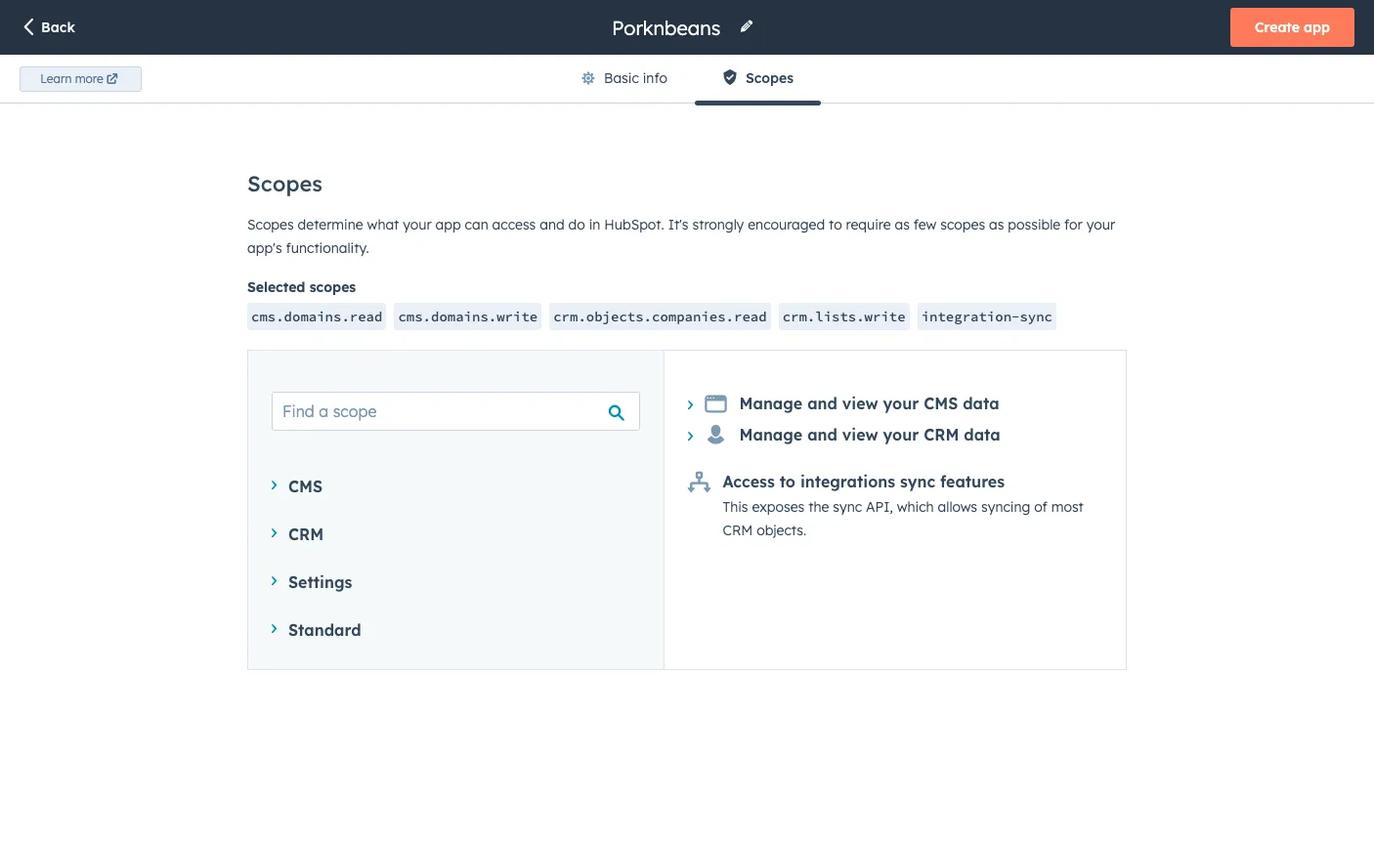Task type: vqa. For each thing, say whether or not it's contained in the screenshot.
sync
yes



Task type: locate. For each thing, give the bounding box(es) containing it.
scopes right few
[[941, 216, 986, 234]]

selected
[[247, 279, 305, 296]]

2 caret image from the top
[[272, 577, 277, 586]]

1 vertical spatial learn
[[285, 91, 324, 109]]

1 vertical spatial scopes
[[310, 279, 356, 296]]

app
[[1304, 19, 1331, 36], [423, 170, 449, 188], [436, 216, 461, 234]]

manage for manage and view your cms data
[[740, 394, 803, 414]]

1 vertical spatial settings
[[288, 572, 352, 592]]

learn inside learn what you can do with private apps link
[[285, 91, 324, 109]]

1 vertical spatial private
[[371, 170, 419, 188]]

manage up no
[[740, 394, 803, 414]]

1 vertical spatial you
[[366, 91, 392, 109]]

to inside no private apps alert
[[823, 491, 837, 509]]

1 horizontal spatial scopes
[[941, 216, 986, 234]]

learn left more
[[40, 71, 72, 86]]

0 vertical spatial you
[[401, 67, 424, 85]]

scopes
[[941, 216, 986, 234], [310, 279, 356, 296]]

your
[[713, 67, 742, 85], [403, 216, 432, 234], [1087, 216, 1116, 234], [883, 394, 919, 414], [883, 425, 919, 445]]

1 manage from the top
[[740, 394, 803, 414]]

manage
[[740, 394, 803, 414], [740, 425, 803, 445]]

app inside create app button
[[1304, 19, 1331, 36]]

sync up which
[[900, 472, 936, 492]]

apps
[[334, 67, 366, 85], [534, 91, 567, 109], [848, 444, 903, 473]]

1 vertical spatial do
[[569, 216, 585, 234]]

0 vertical spatial view
[[843, 394, 879, 414]]

caret image for standard
[[272, 625, 277, 634]]

1 vertical spatial sync
[[900, 472, 936, 492]]

crm.lists.write
[[783, 308, 906, 326]]

private
[[480, 91, 530, 109], [371, 170, 419, 188], [764, 444, 842, 473]]

1 caret image from the top
[[272, 529, 277, 538]]

a up determine
[[358, 170, 367, 188]]

0 vertical spatial scopes
[[941, 216, 986, 234]]

2 vertical spatial create
[[712, 491, 758, 509]]

1 horizontal spatial private
[[480, 91, 530, 109]]

sync inside this exposes the sync api, which allows syncing of most crm objects.
[[833, 499, 862, 516]]

your up manage and view your crm data dropdown button
[[883, 394, 919, 414]]

1 vertical spatial a
[[358, 170, 367, 188]]

what inside scopes determine what your app can access and do in hubspot. it's strongly encouraged to require as few scopes as possible for your app's functionality.
[[367, 216, 399, 234]]

1 view from the top
[[843, 394, 879, 414]]

1 horizontal spatial sync
[[900, 472, 936, 492]]

with
[[447, 91, 476, 109]]

your down create a private app
[[403, 216, 432, 234]]

view
[[843, 394, 879, 414], [843, 425, 879, 445]]

your for manage and view your cms data
[[883, 394, 919, 414]]

settings button
[[272, 570, 640, 594]]

manage and view your crm data button
[[688, 425, 1103, 449]]

as left possible
[[990, 216, 1005, 234]]

1 vertical spatial apps
[[534, 91, 567, 109]]

0 horizontal spatial as
[[895, 216, 910, 234]]

2 vertical spatial scopes
[[247, 216, 294, 234]]

manage and view your crm data
[[740, 425, 1001, 445]]

manage up access
[[740, 425, 803, 445]]

to left require
[[829, 216, 842, 234]]

1 horizontal spatial apps
[[534, 91, 567, 109]]

and inside dropdown button
[[808, 394, 838, 414]]

0 horizontal spatial what
[[328, 91, 362, 109]]

view inside dropdown button
[[843, 425, 879, 445]]

hubspot
[[746, 67, 803, 85]]

manage for manage and view your crm data
[[740, 425, 803, 445]]

and right access
[[540, 216, 565, 234]]

learn
[[40, 71, 72, 86], [285, 91, 324, 109]]

view for crm
[[843, 425, 879, 445]]

3 caret image from the top
[[272, 625, 277, 634]]

settings
[[31, 83, 111, 108], [288, 572, 352, 592]]

2 vertical spatial caret image
[[272, 625, 277, 634]]

view down manage and view your cms data
[[843, 425, 879, 445]]

manage inside manage and view your cms data dropdown button
[[740, 394, 803, 414]]

scopes
[[746, 69, 794, 87], [247, 170, 323, 198], [247, 216, 294, 234]]

0 horizontal spatial a
[[358, 170, 367, 188]]

0 horizontal spatial learn
[[40, 71, 72, 86]]

cms
[[924, 394, 958, 414], [288, 477, 323, 496]]

a
[[428, 67, 437, 85], [358, 170, 367, 188]]

None field
[[610, 14, 727, 41]]

integration-
[[922, 308, 1020, 326]]

0 vertical spatial cms
[[924, 394, 958, 414]]

in
[[589, 216, 601, 234]]

functionality.
[[286, 240, 369, 257]]

0 vertical spatial caret image
[[688, 401, 693, 410]]

1 horizontal spatial create
[[712, 491, 758, 509]]

private down the secure
[[480, 91, 530, 109]]

sync for api,
[[833, 499, 862, 516]]

most
[[1052, 499, 1084, 516]]

you
[[401, 67, 424, 85], [366, 91, 392, 109]]

crm down manage and view your cms data dropdown button
[[924, 425, 960, 445]]

learn more
[[40, 71, 103, 86]]

what down create a private app
[[367, 216, 399, 234]]

integrations
[[801, 472, 896, 492]]

cms inside dropdown button
[[288, 477, 323, 496]]

caret image
[[272, 529, 277, 538], [272, 577, 277, 586], [272, 625, 277, 634]]

0 vertical spatial data
[[963, 394, 1000, 414]]

no
[[725, 444, 757, 473]]

2 horizontal spatial apps
[[848, 444, 903, 473]]

1 vertical spatial view
[[843, 425, 879, 445]]

1 link opens in a new window image from the top
[[571, 90, 584, 113]]

scopes left "account."
[[746, 69, 794, 87]]

1 vertical spatial what
[[367, 216, 399, 234]]

caret image inside settings dropdown button
[[272, 577, 277, 586]]

2 vertical spatial sync
[[833, 499, 862, 516]]

back
[[41, 19, 75, 36], [32, 29, 66, 47]]

do left in
[[569, 216, 585, 234]]

no private apps alert
[[285, 238, 1343, 512]]

1 vertical spatial create
[[309, 170, 354, 188]]

2 horizontal spatial private
[[764, 444, 842, 473]]

back inside button
[[41, 19, 75, 36]]

private inside alert
[[764, 444, 842, 473]]

powerful,
[[440, 67, 500, 85]]

view up manage and view your crm data
[[843, 394, 879, 414]]

0 vertical spatial manage
[[740, 394, 803, 414]]

2 vertical spatial app
[[436, 216, 461, 234]]

your inside dropdown button
[[883, 425, 919, 445]]

create for create app
[[1255, 19, 1300, 36]]

sync down integrations
[[833, 499, 862, 516]]

learn inside learn more link
[[40, 71, 72, 86]]

1 vertical spatial cms
[[288, 477, 323, 496]]

0 vertical spatial caret image
[[272, 529, 277, 538]]

scopes up cms.domains.read
[[310, 279, 356, 296]]

data for manage and view your crm data
[[964, 425, 1001, 445]]

view inside dropdown button
[[843, 394, 879, 414]]

give
[[370, 67, 397, 85]]

sync
[[1020, 308, 1053, 326], [900, 472, 936, 492], [833, 499, 862, 516]]

syncing
[[982, 499, 1031, 516]]

it's
[[668, 216, 689, 234]]

apps inside alert
[[848, 444, 903, 473]]

your down manage and view your cms data dropdown button
[[883, 425, 919, 445]]

you down "give"
[[366, 91, 392, 109]]

2 manage from the top
[[740, 425, 803, 445]]

as left few
[[895, 216, 910, 234]]

can down "give"
[[396, 91, 421, 109]]

started.
[[866, 491, 916, 509]]

allows
[[938, 499, 978, 516]]

2 vertical spatial apps
[[848, 444, 903, 473]]

and up no private apps
[[808, 394, 838, 414]]

2 vertical spatial caret image
[[272, 481, 277, 490]]

your inside dropdown button
[[883, 394, 919, 414]]

page section element
[[0, 0, 1375, 105]]

0 vertical spatial learn
[[40, 71, 72, 86]]

can inside scopes determine what your app can access and do in hubspot. it's strongly encouraged to require as few scopes as possible for your app's functionality.
[[465, 216, 489, 234]]

link opens in a new window image
[[571, 90, 584, 113], [571, 94, 584, 109]]

none field inside page section element
[[610, 14, 727, 41]]

0 horizontal spatial you
[[366, 91, 392, 109]]

0 horizontal spatial cms
[[288, 477, 323, 496]]

hubspot.
[[605, 216, 665, 234]]

0 vertical spatial what
[[328, 91, 362, 109]]

and up integrations
[[808, 425, 838, 445]]

manage inside manage and view your crm data dropdown button
[[740, 425, 803, 445]]

to left get
[[823, 491, 837, 509]]

data inside dropdown button
[[963, 394, 1000, 414]]

2 view from the top
[[843, 425, 879, 445]]

to right calls
[[696, 67, 709, 85]]

apps left "give"
[[334, 67, 366, 85]]

settings down back link
[[31, 83, 111, 108]]

a up learn what you can do with private apps
[[428, 67, 437, 85]]

1 horizontal spatial as
[[990, 216, 1005, 234]]

1 horizontal spatial crm
[[723, 522, 753, 540]]

private up now in the bottom of the page
[[764, 444, 842, 473]]

0 vertical spatial settings
[[31, 83, 111, 108]]

0 horizontal spatial create
[[309, 170, 354, 188]]

back button
[[20, 17, 75, 39]]

2 vertical spatial and
[[808, 425, 838, 445]]

1 horizontal spatial you
[[401, 67, 424, 85]]

manage and view your cms data button
[[688, 394, 1103, 417]]

create one now button
[[712, 488, 820, 512]]

0 vertical spatial do
[[425, 91, 443, 109]]

1 horizontal spatial what
[[367, 216, 399, 234]]

as
[[895, 216, 910, 234], [990, 216, 1005, 234]]

cms inside dropdown button
[[924, 394, 958, 414]]

2 horizontal spatial sync
[[1020, 308, 1053, 326]]

0 horizontal spatial private
[[371, 170, 419, 188]]

navigation containing basic info
[[553, 55, 821, 105]]

1 horizontal spatial learn
[[285, 91, 324, 109]]

strongly
[[693, 216, 744, 234]]

caret image inside manage and view your crm data dropdown button
[[688, 432, 693, 441]]

get
[[841, 491, 862, 509]]

private down learn what you can do with private apps
[[371, 170, 419, 188]]

2 link opens in a new window image from the top
[[571, 94, 584, 109]]

1 horizontal spatial cms
[[924, 394, 958, 414]]

caret image
[[688, 401, 693, 410], [688, 432, 693, 441], [272, 481, 277, 490]]

0 vertical spatial and
[[540, 216, 565, 234]]

what
[[328, 91, 362, 109], [367, 216, 399, 234]]

sync down possible
[[1020, 308, 1053, 326]]

objects.
[[757, 522, 807, 540]]

0 vertical spatial scopes
[[746, 69, 794, 87]]

1 vertical spatial can
[[465, 216, 489, 234]]

0 vertical spatial sync
[[1020, 308, 1053, 326]]

0 horizontal spatial can
[[396, 91, 421, 109]]

can left access
[[465, 216, 489, 234]]

create inside page section element
[[1255, 19, 1300, 36]]

1 horizontal spatial do
[[569, 216, 585, 234]]

0 vertical spatial a
[[428, 67, 437, 85]]

navigation inside page section element
[[553, 55, 821, 105]]

selected scopes
[[247, 279, 356, 296]]

standard button
[[272, 618, 640, 642]]

1 vertical spatial caret image
[[688, 432, 693, 441]]

caret image inside standard dropdown button
[[272, 625, 277, 634]]

learn down private
[[285, 91, 324, 109]]

caret image inside manage and view your cms data dropdown button
[[688, 401, 693, 410]]

2 vertical spatial private
[[764, 444, 842, 473]]

1 vertical spatial and
[[808, 394, 838, 414]]

what down private
[[328, 91, 362, 109]]

and inside dropdown button
[[808, 425, 838, 445]]

scopes determine what your app can access and do in hubspot. it's strongly encouraged to require as few scopes as possible for your app's functionality.
[[247, 216, 1116, 257]]

2 horizontal spatial create
[[1255, 19, 1300, 36]]

to inside scopes determine what your app can access and do in hubspot. it's strongly encouraged to require as few scopes as possible for your app's functionality.
[[829, 216, 842, 234]]

account.
[[806, 67, 862, 85]]

data inside dropdown button
[[964, 425, 1001, 445]]

create a private app button
[[285, 159, 474, 198]]

scopes up app's
[[247, 216, 294, 234]]

and for manage and view your crm data
[[808, 425, 838, 445]]

1 vertical spatial caret image
[[272, 577, 277, 586]]

can
[[396, 91, 421, 109], [465, 216, 489, 234]]

learn more link
[[20, 66, 142, 92]]

navigation
[[553, 55, 821, 105]]

determine
[[298, 216, 363, 234]]

data
[[963, 394, 1000, 414], [964, 425, 1001, 445]]

1 vertical spatial app
[[423, 170, 449, 188]]

0 vertical spatial app
[[1304, 19, 1331, 36]]

scopes button
[[695, 55, 821, 105]]

possible
[[1008, 216, 1061, 234]]

1 horizontal spatial can
[[465, 216, 489, 234]]

1 horizontal spatial settings
[[288, 572, 352, 592]]

back link
[[0, 20, 79, 59]]

your for manage and view your crm data
[[883, 425, 919, 445]]

create
[[1255, 19, 1300, 36], [309, 170, 354, 188], [712, 491, 758, 509]]

settings up standard
[[288, 572, 352, 592]]

1 vertical spatial data
[[964, 425, 1001, 445]]

apps up started. in the bottom right of the page
[[848, 444, 903, 473]]

crm down "this"
[[723, 522, 753, 540]]

view for cms
[[843, 394, 879, 414]]

scopes up determine
[[247, 170, 323, 198]]

crm up standard
[[288, 525, 324, 544]]

apps down the way
[[534, 91, 567, 109]]

do left with
[[425, 91, 443, 109]]

0 vertical spatial create
[[1255, 19, 1300, 36]]

and
[[540, 216, 565, 234], [808, 394, 838, 414], [808, 425, 838, 445]]

1 vertical spatial manage
[[740, 425, 803, 445]]

crm
[[924, 425, 960, 445], [723, 522, 753, 540], [288, 525, 324, 544]]

now
[[791, 491, 820, 509]]

caret image inside crm dropdown button
[[272, 529, 277, 538]]

0 vertical spatial apps
[[334, 67, 366, 85]]

0 horizontal spatial sync
[[833, 499, 862, 516]]

a inside button
[[358, 170, 367, 188]]

you up learn what you can do with private apps
[[401, 67, 424, 85]]

learn what you can do with private apps link
[[285, 90, 588, 113]]



Task type: describe. For each thing, give the bounding box(es) containing it.
the
[[809, 499, 829, 516]]

basic info button
[[553, 55, 695, 103]]

which
[[897, 499, 934, 516]]

of
[[1035, 499, 1048, 516]]

0 horizontal spatial apps
[[334, 67, 366, 85]]

private apps give you a powerful, secure way to make api calls to your hubspot account.
[[285, 67, 862, 85]]

caret image for manage and view your cms data
[[688, 401, 693, 410]]

crm inside this exposes the sync api, which allows syncing of most crm objects.
[[723, 522, 753, 540]]

your for scopes determine what your app can access and do in hubspot. it's strongly encouraged to require as few scopes as possible for your app's functionality.
[[403, 216, 432, 234]]

more
[[75, 71, 103, 86]]

no private apps
[[725, 444, 903, 473]]

access
[[492, 216, 536, 234]]

1 as from the left
[[895, 216, 910, 234]]

manage and view your cms data
[[740, 394, 1000, 414]]

this
[[723, 499, 748, 516]]

features
[[941, 472, 1005, 492]]

link opens in a new window image inside learn what you can do with private apps link
[[571, 94, 584, 109]]

learn for learn more
[[40, 71, 72, 86]]

basic
[[604, 69, 639, 87]]

your left "hubspot"
[[713, 67, 742, 85]]

create inside no private apps alert
[[712, 491, 758, 509]]

to right the way
[[579, 67, 593, 85]]

.
[[588, 91, 591, 109]]

require
[[846, 216, 891, 234]]

scopes inside scopes determine what your app can access and do in hubspot. it's strongly encouraged to require as few scopes as possible for your app's functionality.
[[247, 216, 294, 234]]

scopes inside scopes determine what your app can access and do in hubspot. it's strongly encouraged to require as few scopes as possible for your app's functionality.
[[941, 216, 986, 234]]

to up exposes
[[780, 472, 796, 492]]

2 as from the left
[[990, 216, 1005, 234]]

scopes inside button
[[746, 69, 794, 87]]

0 horizontal spatial settings
[[31, 83, 111, 108]]

standard
[[288, 620, 361, 640]]

caret image inside cms dropdown button
[[272, 481, 277, 490]]

crm button
[[272, 522, 640, 547]]

create a private app
[[309, 170, 449, 188]]

2 horizontal spatial crm
[[924, 425, 960, 445]]

crm.objects.companies.read
[[554, 308, 767, 326]]

cms.domains.read
[[251, 308, 383, 326]]

info
[[643, 69, 668, 87]]

app's
[[247, 240, 282, 257]]

your right for
[[1087, 216, 1116, 234]]

1 horizontal spatial a
[[428, 67, 437, 85]]

caret image for crm
[[272, 529, 277, 538]]

make
[[596, 67, 632, 85]]

this exposes the sync api, which allows syncing of most crm objects.
[[723, 499, 1084, 540]]

private
[[285, 67, 330, 85]]

way
[[549, 67, 576, 85]]

api
[[636, 67, 660, 85]]

encouraged
[[748, 216, 825, 234]]

few
[[914, 216, 937, 234]]

cms.domains.write
[[398, 308, 538, 326]]

Find a scope search field
[[272, 392, 640, 431]]

1 vertical spatial scopes
[[247, 170, 323, 198]]

settings inside dropdown button
[[288, 572, 352, 592]]

calls
[[664, 67, 692, 85]]

learn for learn what you can do with private apps
[[285, 91, 324, 109]]

data for manage and view your cms data
[[963, 394, 1000, 414]]

caret image for settings
[[272, 577, 277, 586]]

create app button
[[1231, 8, 1355, 47]]

private inside button
[[371, 170, 419, 188]]

basic info
[[604, 69, 668, 87]]

integration-sync
[[922, 308, 1053, 326]]

0 horizontal spatial do
[[425, 91, 443, 109]]

0 vertical spatial private
[[480, 91, 530, 109]]

secure
[[504, 67, 545, 85]]

one
[[762, 491, 787, 509]]

access
[[723, 472, 775, 492]]

and inside scopes determine what your app can access and do in hubspot. it's strongly encouraged to require as few scopes as possible for your app's functionality.
[[540, 216, 565, 234]]

and for manage and view your cms data
[[808, 394, 838, 414]]

cms button
[[272, 474, 640, 499]]

create for create a private app
[[309, 170, 354, 188]]

0 vertical spatial can
[[396, 91, 421, 109]]

sync for features
[[900, 472, 936, 492]]

0 horizontal spatial scopes
[[310, 279, 356, 296]]

do inside scopes determine what your app can access and do in hubspot. it's strongly encouraged to require as few scopes as possible for your app's functionality.
[[569, 216, 585, 234]]

create app
[[1255, 19, 1331, 36]]

access to integrations sync features
[[723, 472, 1005, 492]]

0 horizontal spatial crm
[[288, 525, 324, 544]]

api,
[[866, 499, 893, 516]]

learn what you can do with private apps
[[285, 91, 567, 109]]

exposes
[[752, 499, 805, 516]]

caret image for manage and view your crm data
[[688, 432, 693, 441]]

create one now to get started.
[[712, 491, 916, 509]]

for
[[1065, 216, 1083, 234]]

app inside create a private app button
[[423, 170, 449, 188]]

app inside scopes determine what your app can access and do in hubspot. it's strongly encouraged to require as few scopes as possible for your app's functionality.
[[436, 216, 461, 234]]



